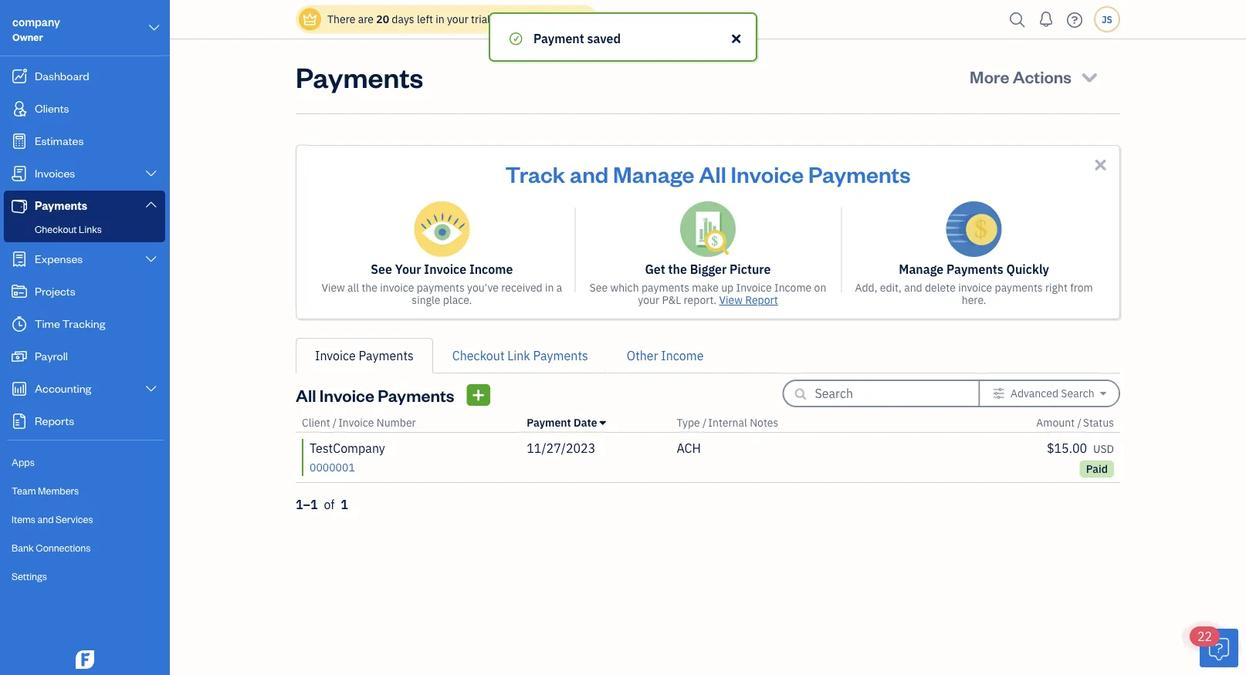 Task type: describe. For each thing, give the bounding box(es) containing it.
tracking
[[62, 316, 105, 331]]

timer image
[[10, 317, 29, 332]]

account
[[544, 12, 585, 26]]

search image
[[1005, 8, 1030, 31]]

js
[[1102, 13, 1112, 25]]

bank connections link
[[4, 535, 165, 562]]

1 horizontal spatial close image
[[1092, 156, 1109, 174]]

members
[[38, 484, 79, 497]]

get
[[645, 261, 665, 278]]

advanced search button
[[980, 381, 1119, 406]]

number
[[377, 416, 416, 430]]

2 vertical spatial income
[[661, 348, 704, 364]]

invoices
[[35, 166, 75, 180]]

/ for internal
[[703, 416, 707, 430]]

1 horizontal spatial all
[[699, 159, 726, 188]]

type button
[[677, 416, 700, 430]]

client image
[[10, 101, 29, 117]]

payments inside "link"
[[359, 348, 414, 364]]

get the bigger picture
[[645, 261, 771, 278]]

received
[[501, 281, 543, 295]]

owner
[[12, 30, 43, 43]]

upgrade account link
[[496, 12, 585, 26]]

0 vertical spatial the
[[668, 261, 687, 278]]

date
[[574, 416, 597, 430]]

payroll
[[35, 349, 68, 363]]

place.
[[443, 293, 472, 307]]

company owner
[[12, 14, 60, 43]]

manage inside manage payments quickly add, edit, and delete invoice payments right from here.
[[899, 261, 944, 278]]

time tracking
[[35, 316, 105, 331]]

bank
[[12, 542, 34, 554]]

trial.
[[471, 12, 493, 26]]

of
[[324, 497, 335, 513]]

settings image
[[992, 388, 1005, 400]]

more actions
[[970, 65, 1072, 87]]

there are 20 days left in your trial. upgrade account
[[327, 12, 585, 26]]

payments link
[[4, 191, 165, 220]]

items and services
[[12, 513, 93, 526]]

status
[[1083, 416, 1114, 430]]

chart image
[[10, 381, 29, 397]]

chevrondown image
[[1079, 66, 1100, 87]]

income inside see which payments make up invoice income on your p&l report.
[[774, 281, 812, 295]]

payment date
[[527, 416, 597, 430]]

chevron large down image for payments
[[144, 198, 158, 210]]

payment for payment saved
[[533, 30, 584, 47]]

/ for status
[[1077, 416, 1081, 430]]

Search text field
[[815, 381, 954, 406]]

and for manage
[[570, 159, 609, 188]]

up
[[721, 281, 734, 295]]

project image
[[10, 284, 29, 300]]

p&l
[[662, 293, 681, 307]]

client
[[302, 416, 330, 430]]

team
[[12, 484, 36, 497]]

track
[[505, 159, 565, 188]]

payment image
[[10, 198, 29, 214]]

payments inside manage payments quickly add, edit, and delete invoice payments right from here.
[[947, 261, 1003, 278]]

projects
[[35, 284, 75, 298]]

estimates
[[35, 133, 84, 148]]

invoice for your
[[380, 281, 414, 295]]

type / internal notes
[[677, 416, 778, 430]]

money image
[[10, 349, 29, 364]]

notifications image
[[1034, 4, 1058, 35]]

your inside see which payments make up invoice income on your p&l report.
[[638, 293, 659, 307]]

1–1
[[296, 497, 318, 513]]

chevron large down image for expenses
[[144, 253, 158, 266]]

client / invoice number
[[302, 416, 416, 430]]

0 vertical spatial your
[[447, 12, 468, 26]]

time
[[35, 316, 60, 331]]

expenses link
[[4, 244, 165, 275]]

chevron large down image for invoices
[[144, 168, 158, 180]]

checkout link payments
[[452, 348, 588, 364]]

apps
[[12, 456, 35, 469]]

single
[[412, 293, 440, 307]]

caretdown image
[[1100, 388, 1106, 400]]

in inside see your invoice income view all the invoice payments you've received in a single place.
[[545, 281, 554, 295]]

on
[[814, 281, 826, 295]]

time tracking link
[[4, 309, 165, 340]]

and inside manage payments quickly add, edit, and delete invoice payments right from here.
[[904, 281, 922, 295]]

reports
[[35, 413, 74, 428]]

usd
[[1093, 442, 1114, 456]]

report.
[[684, 293, 717, 307]]

income inside see your invoice income view all the invoice payments you've received in a single place.
[[469, 261, 513, 278]]

quickly
[[1006, 261, 1049, 278]]

0 vertical spatial chevron large down image
[[147, 19, 161, 37]]

see for your
[[371, 261, 392, 278]]

saved
[[587, 30, 621, 47]]

crown image
[[302, 11, 318, 27]]

invoice inside see your invoice income view all the invoice payments you've received in a single place.
[[424, 261, 466, 278]]

manage payments quickly add, edit, and delete invoice payments right from here.
[[855, 261, 1093, 307]]

edit,
[[880, 281, 902, 295]]

amount / status
[[1036, 416, 1114, 430]]

type
[[677, 416, 700, 430]]

20
[[376, 12, 389, 26]]

payment saved status
[[0, 12, 1246, 62]]

upgrade
[[499, 12, 541, 26]]

payments inside main element
[[35, 198, 87, 213]]

and for services
[[37, 513, 54, 526]]

team members
[[12, 484, 79, 497]]

notes
[[750, 416, 778, 430]]

other
[[627, 348, 658, 364]]

22 button
[[1190, 627, 1238, 668]]

more
[[970, 65, 1009, 87]]

report image
[[10, 414, 29, 429]]

reports link
[[4, 406, 165, 437]]

checkout link payments link
[[433, 338, 607, 374]]

clients link
[[4, 93, 165, 124]]



Task type: vqa. For each thing, say whether or not it's contained in the screenshot.
right 9,
no



Task type: locate. For each thing, give the bounding box(es) containing it.
are
[[358, 12, 374, 26]]

payment date button
[[527, 416, 606, 430]]

settings
[[12, 570, 47, 583]]

in right left
[[436, 12, 444, 26]]

delete
[[925, 281, 956, 295]]

links
[[79, 223, 102, 235]]

success image
[[509, 29, 523, 48]]

see your invoice income image
[[414, 201, 470, 257]]

0 vertical spatial close image
[[729, 29, 743, 48]]

0 horizontal spatial income
[[469, 261, 513, 278]]

here.
[[962, 293, 986, 307]]

0 horizontal spatial invoice
[[380, 281, 414, 295]]

the right all on the top left of page
[[362, 281, 378, 295]]

invoice payments
[[315, 348, 414, 364]]

invoice for payments
[[958, 281, 992, 295]]

invoice image
[[10, 166, 29, 181]]

1 vertical spatial checkout
[[452, 348, 505, 364]]

1 horizontal spatial and
[[570, 159, 609, 188]]

amount
[[1036, 416, 1075, 430]]

income left on
[[774, 281, 812, 295]]

payments
[[417, 281, 465, 295], [641, 281, 689, 295], [995, 281, 1043, 295]]

0 horizontal spatial your
[[447, 12, 468, 26]]

see left your
[[371, 261, 392, 278]]

main element
[[0, 0, 208, 676]]

0 horizontal spatial /
[[333, 416, 337, 430]]

1 vertical spatial your
[[638, 293, 659, 307]]

1 vertical spatial close image
[[1092, 156, 1109, 174]]

0 horizontal spatial payments
[[417, 281, 465, 295]]

see
[[371, 261, 392, 278], [590, 281, 608, 295]]

1 vertical spatial manage
[[899, 261, 944, 278]]

and right items
[[37, 513, 54, 526]]

invoice inside see which payments make up invoice income on your p&l report.
[[736, 281, 772, 295]]

1 horizontal spatial income
[[661, 348, 704, 364]]

payments inside see your invoice income view all the invoice payments you've received in a single place.
[[417, 281, 465, 295]]

1 vertical spatial all
[[296, 384, 316, 406]]

invoice inside manage payments quickly add, edit, and delete invoice payments right from here.
[[958, 281, 992, 295]]

income up you've
[[469, 261, 513, 278]]

payments for add,
[[995, 281, 1043, 295]]

view report
[[719, 293, 778, 307]]

0 vertical spatial checkout
[[35, 223, 77, 235]]

0 horizontal spatial and
[[37, 513, 54, 526]]

1 horizontal spatial checkout
[[452, 348, 505, 364]]

1 horizontal spatial in
[[545, 281, 554, 295]]

0 vertical spatial in
[[436, 12, 444, 26]]

connections
[[36, 542, 91, 554]]

see left 'which'
[[590, 281, 608, 295]]

invoice right delete
[[958, 281, 992, 295]]

testcompany 0000001
[[310, 440, 385, 475]]

/ for invoice
[[333, 416, 337, 430]]

1 vertical spatial chevron large down image
[[144, 198, 158, 210]]

/ left status
[[1077, 416, 1081, 430]]

payments down quickly
[[995, 281, 1043, 295]]

payment down the account
[[533, 30, 584, 47]]

manage
[[613, 159, 695, 188], [899, 261, 944, 278]]

see inside see which payments make up invoice income on your p&l report.
[[590, 281, 608, 295]]

other income
[[627, 348, 704, 364]]

advanced search
[[1011, 386, 1094, 401]]

bigger
[[690, 261, 727, 278]]

1 / from the left
[[333, 416, 337, 430]]

1 vertical spatial see
[[590, 281, 608, 295]]

2 chevron large down image from the top
[[144, 198, 158, 210]]

view left all on the top left of page
[[321, 281, 345, 295]]

2 / from the left
[[703, 416, 707, 430]]

0 vertical spatial chevron large down image
[[144, 168, 158, 180]]

0 vertical spatial all
[[699, 159, 726, 188]]

estimates link
[[4, 126, 165, 157]]

2 horizontal spatial income
[[774, 281, 812, 295]]

chevron large down image inside expenses link
[[144, 253, 158, 266]]

0 horizontal spatial checkout
[[35, 223, 77, 235]]

go to help image
[[1062, 8, 1087, 31]]

$15.00
[[1047, 440, 1087, 457]]

invoice inside "link"
[[315, 348, 356, 364]]

1 horizontal spatial view
[[719, 293, 743, 307]]

internal
[[708, 416, 747, 430]]

3 / from the left
[[1077, 416, 1081, 430]]

payments inside manage payments quickly add, edit, and delete invoice payments right from here.
[[995, 281, 1043, 295]]

settings link
[[4, 564, 165, 591]]

and inside main element
[[37, 513, 54, 526]]

2 payments from the left
[[641, 281, 689, 295]]

you've
[[467, 281, 499, 295]]

0 horizontal spatial all
[[296, 384, 316, 406]]

checkout links
[[35, 223, 102, 235]]

right
[[1045, 281, 1068, 295]]

more actions button
[[956, 58, 1114, 95]]

items and services link
[[4, 506, 165, 533]]

testcompany
[[310, 440, 385, 457]]

1 vertical spatial income
[[774, 281, 812, 295]]

0 horizontal spatial see
[[371, 261, 392, 278]]

a
[[556, 281, 562, 295]]

invoice
[[380, 281, 414, 295], [958, 281, 992, 295]]

see your invoice income view all the invoice payments you've received in a single place.
[[321, 261, 562, 307]]

resource center badge image
[[1200, 629, 1238, 668]]

payroll link
[[4, 341, 165, 372]]

1 horizontal spatial payments
[[641, 281, 689, 295]]

apps link
[[4, 449, 165, 476]]

0000001
[[310, 461, 355, 475]]

1 chevron large down image from the top
[[144, 168, 158, 180]]

dashboard link
[[4, 61, 165, 92]]

1 horizontal spatial invoice
[[958, 281, 992, 295]]

invoice payments link
[[296, 338, 433, 374]]

checkout for checkout links
[[35, 223, 77, 235]]

your
[[395, 261, 421, 278]]

invoices link
[[4, 158, 165, 189]]

payment for payment date
[[527, 416, 571, 430]]

report
[[745, 293, 778, 307]]

0 horizontal spatial in
[[436, 12, 444, 26]]

dashboard
[[35, 68, 89, 83]]

the right get on the top
[[668, 261, 687, 278]]

search
[[1061, 386, 1094, 401]]

js button
[[1094, 6, 1120, 32]]

payment
[[533, 30, 584, 47], [527, 416, 571, 430]]

2 vertical spatial chevron large down image
[[144, 383, 158, 395]]

0 horizontal spatial manage
[[613, 159, 695, 188]]

all invoice payments
[[296, 384, 454, 406]]

2 invoice from the left
[[958, 281, 992, 295]]

invoice
[[731, 159, 804, 188], [424, 261, 466, 278], [736, 281, 772, 295], [315, 348, 356, 364], [319, 384, 374, 406], [338, 416, 374, 430]]

see for which
[[590, 281, 608, 295]]

$15.00 usd paid
[[1047, 440, 1114, 476]]

/ right client
[[333, 416, 337, 430]]

make
[[692, 281, 719, 295]]

days
[[392, 12, 414, 26]]

0 vertical spatial income
[[469, 261, 513, 278]]

bank connections
[[12, 542, 91, 554]]

manage payments quickly image
[[946, 201, 1002, 257]]

left
[[417, 12, 433, 26]]

1 vertical spatial payment
[[527, 416, 571, 430]]

payment up 11/27/2023 on the bottom of the page
[[527, 416, 571, 430]]

0 horizontal spatial view
[[321, 281, 345, 295]]

22
[[1197, 629, 1212, 645]]

2 vertical spatial and
[[37, 513, 54, 526]]

see which payments make up invoice income on your p&l report.
[[590, 281, 826, 307]]

1
[[341, 497, 348, 513]]

get the bigger picture image
[[680, 201, 736, 257]]

view
[[321, 281, 345, 295], [719, 293, 743, 307]]

0 vertical spatial payment
[[533, 30, 584, 47]]

and
[[570, 159, 609, 188], [904, 281, 922, 295], [37, 513, 54, 526]]

checkout for checkout link payments
[[452, 348, 505, 364]]

expenses
[[35, 251, 83, 266]]

payments down get on the top
[[641, 281, 689, 295]]

chevron large down image
[[147, 19, 161, 37], [144, 253, 158, 266], [144, 383, 158, 395]]

view inside see your invoice income view all the invoice payments you've received in a single place.
[[321, 281, 345, 295]]

expense image
[[10, 252, 29, 267]]

all up get the bigger picture
[[699, 159, 726, 188]]

view right make
[[719, 293, 743, 307]]

chevron large down image for accounting
[[144, 383, 158, 395]]

1 vertical spatial the
[[362, 281, 378, 295]]

the inside see your invoice income view all the invoice payments you've received in a single place.
[[362, 281, 378, 295]]

1 vertical spatial chevron large down image
[[144, 253, 158, 266]]

add a new payment image
[[471, 386, 486, 405]]

picture
[[730, 261, 771, 278]]

in left a
[[545, 281, 554, 295]]

chevron large down image up checkout links link
[[144, 198, 158, 210]]

from
[[1070, 281, 1093, 295]]

3 payments from the left
[[995, 281, 1043, 295]]

amount button
[[1036, 416, 1075, 430]]

1 horizontal spatial the
[[668, 261, 687, 278]]

0 vertical spatial and
[[570, 159, 609, 188]]

add,
[[855, 281, 877, 295]]

company
[[12, 14, 60, 29]]

close image
[[729, 29, 743, 48], [1092, 156, 1109, 174]]

0 vertical spatial manage
[[613, 159, 695, 188]]

/ right type button
[[703, 416, 707, 430]]

your
[[447, 12, 468, 26], [638, 293, 659, 307]]

and right edit, at the right
[[904, 281, 922, 295]]

2 horizontal spatial and
[[904, 281, 922, 295]]

see inside see your invoice income view all the invoice payments you've received in a single place.
[[371, 261, 392, 278]]

close image inside payment saved status
[[729, 29, 743, 48]]

0000001 link
[[310, 459, 355, 475]]

payment inside status
[[533, 30, 584, 47]]

0 vertical spatial see
[[371, 261, 392, 278]]

chevron large down image inside invoices link
[[144, 168, 158, 180]]

0 horizontal spatial the
[[362, 281, 378, 295]]

income
[[469, 261, 513, 278], [774, 281, 812, 295], [661, 348, 704, 364]]

all up client
[[296, 384, 316, 406]]

0 horizontal spatial close image
[[729, 29, 743, 48]]

payments for income
[[417, 281, 465, 295]]

1 invoice from the left
[[380, 281, 414, 295]]

2 horizontal spatial /
[[1077, 416, 1081, 430]]

income right other
[[661, 348, 704, 364]]

checkout up expenses
[[35, 223, 77, 235]]

1 horizontal spatial your
[[638, 293, 659, 307]]

invoice inside see your invoice income view all the invoice payments you've received in a single place.
[[380, 281, 414, 295]]

2 horizontal spatial payments
[[995, 281, 1043, 295]]

projects link
[[4, 276, 165, 307]]

11/27/2023
[[527, 440, 595, 457]]

1 vertical spatial and
[[904, 281, 922, 295]]

1 payments from the left
[[417, 281, 465, 295]]

your left trial.
[[447, 12, 468, 26]]

1 vertical spatial in
[[545, 281, 554, 295]]

clients
[[35, 101, 69, 115]]

dashboard image
[[10, 69, 29, 84]]

checkout up add a new payment image at the left bottom of the page
[[452, 348, 505, 364]]

chevron large down image inside payments link
[[144, 198, 158, 210]]

services
[[56, 513, 93, 526]]

caretdown image
[[600, 417, 606, 429]]

payments inside see which payments make up invoice income on your p&l report.
[[641, 281, 689, 295]]

1 horizontal spatial manage
[[899, 261, 944, 278]]

other income link
[[607, 338, 723, 374]]

chevron large down image
[[144, 168, 158, 180], [144, 198, 158, 210]]

estimate image
[[10, 134, 29, 149]]

invoice down your
[[380, 281, 414, 295]]

the
[[668, 261, 687, 278], [362, 281, 378, 295]]

1 horizontal spatial see
[[590, 281, 608, 295]]

accounting
[[35, 381, 91, 396]]

chevron large down image up payments link
[[144, 168, 158, 180]]

your left p&l
[[638, 293, 659, 307]]

checkout inside main element
[[35, 223, 77, 235]]

which
[[610, 281, 639, 295]]

accounting link
[[4, 374, 165, 405]]

and right the track
[[570, 159, 609, 188]]

1 horizontal spatial /
[[703, 416, 707, 430]]

payments down your
[[417, 281, 465, 295]]

freshbooks image
[[73, 651, 97, 669]]



